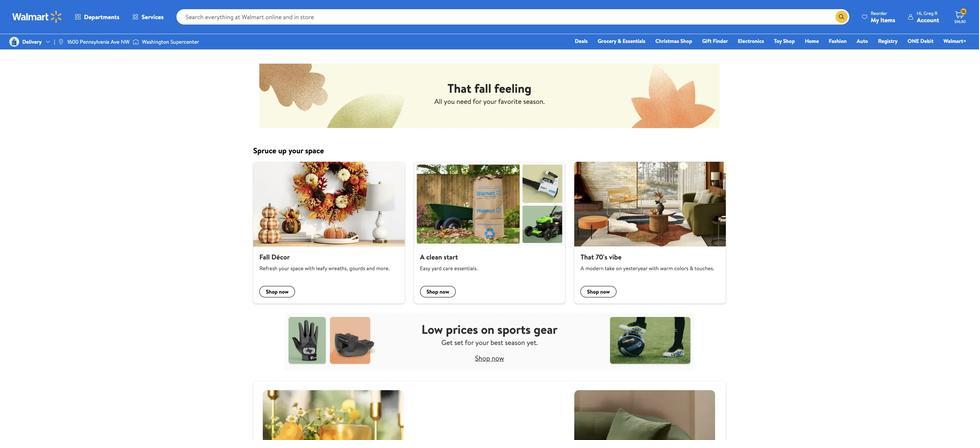 Task type: vqa. For each thing, say whether or not it's contained in the screenshot.
Fashion link at the top right of the page
yes



Task type: describe. For each thing, give the bounding box(es) containing it.
hi, greg r account
[[917, 10, 939, 24]]

spruce up your space
[[253, 145, 324, 156]]

colors
[[674, 265, 689, 273]]

now down the best
[[492, 354, 504, 363]]

décor
[[271, 252, 290, 262]]

a clean start list item
[[409, 162, 570, 304]]

shop now for vibe
[[587, 288, 610, 296]]

shop inside a clean start list item
[[427, 288, 438, 296]]

|
[[54, 38, 55, 46]]

& inside that 70's vibe a modern take on yesteryear with warm colors & touches.
[[690, 265, 693, 273]]

touches.
[[695, 265, 714, 273]]

shop right christmas
[[681, 37, 692, 45]]

grocery
[[598, 37, 617, 45]]

home link
[[802, 37, 823, 45]]

deals link
[[572, 37, 591, 45]]

modern
[[586, 265, 604, 273]]

fall décor refresh your space with leafy wreaths, gourds and more.
[[259, 252, 390, 273]]

supercenter
[[170, 38, 199, 46]]

refresh
[[259, 265, 277, 273]]

departments button
[[68, 8, 126, 26]]

easy
[[420, 265, 430, 273]]

shop inside that 70's vibe list item
[[587, 288, 599, 296]]

shop right toy
[[783, 37, 795, 45]]

yard
[[432, 265, 442, 273]]

that fall feeling all you need for your favorite season.
[[434, 80, 545, 106]]

1600 pennsylvania ave nw
[[67, 38, 130, 46]]

season
[[505, 338, 525, 348]]

your inside that fall feeling all you need for your favorite season.
[[483, 97, 497, 106]]

shop now down the best
[[475, 354, 504, 363]]

account
[[917, 16, 939, 24]]

reorder
[[871, 10, 887, 16]]

gourds
[[349, 265, 365, 273]]

with inside that 70's vibe a modern take on yesteryear with warm colors & touches.
[[649, 265, 659, 273]]

shop now for start
[[427, 288, 449, 296]]

delivery
[[22, 38, 42, 46]]

yet.
[[527, 338, 538, 348]]

search icon image
[[839, 14, 845, 20]]

washington supercenter
[[142, 38, 199, 46]]

clear search field text image
[[827, 14, 833, 20]]

greg
[[924, 10, 934, 16]]

essentials.
[[454, 265, 478, 273]]

christmas
[[656, 37, 679, 45]]

start
[[444, 252, 458, 262]]

that for that 70's vibe
[[581, 252, 594, 262]]

yesteryear
[[623, 265, 648, 273]]

a inside that 70's vibe a modern take on yesteryear with warm colors & touches.
[[581, 265, 584, 273]]

season.
[[523, 97, 545, 106]]

 image for delivery
[[9, 37, 19, 47]]

a inside the a clean start easy yard care essentials.
[[420, 252, 425, 262]]

now for vibe
[[600, 288, 610, 296]]

services
[[142, 13, 164, 21]]

with inside fall décor refresh your space with leafy wreaths, gourds and more.
[[305, 265, 315, 273]]

electronics link
[[735, 37, 768, 45]]

toy shop
[[774, 37, 795, 45]]

that 70's vibe a modern take on yesteryear with warm colors & touches.
[[581, 252, 714, 273]]

on inside low prices on sports gear get set for your best season yet.
[[481, 321, 495, 338]]

Search search field
[[176, 9, 850, 25]]

$96.80
[[955, 19, 966, 24]]

warm
[[660, 265, 673, 273]]

home
[[805, 37, 819, 45]]

fall
[[474, 80, 491, 97]]

one
[[908, 37, 919, 45]]

deals
[[575, 37, 588, 45]]

essentials
[[623, 37, 646, 45]]

debit
[[921, 37, 934, 45]]

ave
[[111, 38, 120, 46]]

toy shop link
[[771, 37, 799, 45]]

finder
[[713, 37, 728, 45]]

r
[[935, 10, 938, 16]]

departments
[[84, 13, 119, 21]]

take
[[605, 265, 615, 273]]

 image for washington supercenter
[[133, 38, 139, 46]]

services button
[[126, 8, 170, 26]]

set
[[454, 338, 464, 348]]

a clean start easy yard care essentials.
[[420, 252, 478, 273]]

get
[[441, 338, 453, 348]]

grocery & essentials link
[[594, 37, 649, 45]]

& inside 'link'
[[618, 37, 621, 45]]

gear
[[534, 321, 558, 338]]

vibe
[[609, 252, 622, 262]]

that for that fall feeling
[[448, 80, 472, 97]]

fall
[[259, 252, 270, 262]]

1600
[[67, 38, 79, 46]]

your inside fall décor refresh your space with leafy wreaths, gourds and more.
[[279, 265, 289, 273]]

more.
[[376, 265, 390, 273]]

that 70's vibe list item
[[570, 162, 731, 304]]

care
[[443, 265, 453, 273]]

spruce
[[253, 145, 276, 156]]

shop inside fall décor list item
[[266, 288, 278, 296]]

fashion link
[[826, 37, 850, 45]]



Task type: locate. For each thing, give the bounding box(es) containing it.
 image
[[9, 37, 19, 47], [133, 38, 139, 46]]

70's
[[596, 252, 608, 262]]

gift finder
[[702, 37, 728, 45]]

and
[[367, 265, 375, 273]]

reorder my items
[[871, 10, 896, 24]]

now down 'care'
[[440, 288, 449, 296]]

for
[[473, 97, 482, 106], [465, 338, 474, 348]]

1 vertical spatial on
[[481, 321, 495, 338]]

fashion
[[829, 37, 847, 45]]

now inside fall décor list item
[[279, 288, 289, 296]]

gift
[[702, 37, 712, 45]]

on inside that 70's vibe a modern take on yesteryear with warm colors & touches.
[[616, 265, 622, 273]]

1 vertical spatial &
[[690, 265, 693, 273]]

low
[[422, 321, 443, 338]]

shop now down refresh
[[266, 288, 289, 296]]

your left favorite on the top right of page
[[483, 97, 497, 106]]

shop now inside that 70's vibe list item
[[587, 288, 610, 296]]

on right prices
[[481, 321, 495, 338]]

shop down low prices on sports gear get set for your best season yet.
[[475, 354, 490, 363]]

registry link
[[875, 37, 901, 45]]

now for refresh
[[279, 288, 289, 296]]

sports
[[498, 321, 531, 338]]

a
[[420, 252, 425, 262], [581, 265, 584, 273]]

your down 'décor'
[[279, 265, 289, 273]]

for right set in the left of the page
[[465, 338, 474, 348]]

& right colors
[[690, 265, 693, 273]]

favorite
[[498, 97, 522, 106]]

16
[[962, 8, 966, 15]]

one debit
[[908, 37, 934, 45]]

fall décor list item
[[249, 162, 409, 304]]

0 vertical spatial &
[[618, 37, 621, 45]]

christmas shop
[[656, 37, 692, 45]]

1 horizontal spatial  image
[[133, 38, 139, 46]]

gift finder link
[[699, 37, 732, 45]]

1 horizontal spatial that
[[581, 252, 594, 262]]

one debit link
[[904, 37, 937, 45]]

on right the take
[[616, 265, 622, 273]]

clean
[[426, 252, 442, 262]]

for inside that fall feeling all you need for your favorite season.
[[473, 97, 482, 106]]

that
[[448, 80, 472, 97], [581, 252, 594, 262]]

need
[[457, 97, 471, 106]]

christmas shop link
[[652, 37, 696, 45]]

shop
[[681, 37, 692, 45], [783, 37, 795, 45], [266, 288, 278, 296], [427, 288, 438, 296], [587, 288, 599, 296], [475, 354, 490, 363]]

auto
[[857, 37, 868, 45]]

now down 'décor'
[[279, 288, 289, 296]]

toy
[[774, 37, 782, 45]]

for inside low prices on sports gear get set for your best season yet.
[[465, 338, 474, 348]]

0 vertical spatial on
[[616, 265, 622, 273]]

now inside a clean start list item
[[440, 288, 449, 296]]

you
[[444, 97, 455, 106]]

a left modern
[[581, 265, 584, 273]]

for right need
[[473, 97, 482, 106]]

nw
[[121, 38, 130, 46]]

0 horizontal spatial with
[[305, 265, 315, 273]]

 image
[[58, 39, 64, 45]]

all
[[434, 97, 442, 106]]

0 vertical spatial that
[[448, 80, 472, 97]]

shop now inside a clean start list item
[[427, 288, 449, 296]]

2 with from the left
[[649, 265, 659, 273]]

my
[[871, 16, 879, 24]]

shop now inside fall décor list item
[[266, 288, 289, 296]]

space right up
[[305, 145, 324, 156]]

Walmart Site-Wide search field
[[176, 9, 850, 25]]

leafy
[[316, 265, 327, 273]]

your left the best
[[476, 338, 489, 348]]

that inside that 70's vibe a modern take on yesteryear with warm colors & touches.
[[581, 252, 594, 262]]

space left leafy
[[290, 265, 304, 273]]

shop now link
[[475, 354, 504, 363]]

0 horizontal spatial a
[[420, 252, 425, 262]]

prices
[[446, 321, 478, 338]]

0 horizontal spatial that
[[448, 80, 472, 97]]

shop now down modern
[[587, 288, 610, 296]]

1 vertical spatial space
[[290, 265, 304, 273]]

up
[[278, 145, 287, 156]]

& right grocery
[[618, 37, 621, 45]]

walmart image
[[12, 11, 62, 23]]

 image right nw on the top of the page
[[133, 38, 139, 46]]

1 horizontal spatial a
[[581, 265, 584, 273]]

walmart+
[[944, 37, 967, 45]]

1 horizontal spatial with
[[649, 265, 659, 273]]

best
[[491, 338, 503, 348]]

now inside that 70's vibe list item
[[600, 288, 610, 296]]

items
[[881, 16, 896, 24]]

shop down modern
[[587, 288, 599, 296]]

that up modern
[[581, 252, 594, 262]]

grocery & essentials
[[598, 37, 646, 45]]

shop down refresh
[[266, 288, 278, 296]]

that left "fall"
[[448, 80, 472, 97]]

0 horizontal spatial space
[[290, 265, 304, 273]]

low prices on sports gear get set for your best season yet.
[[422, 321, 558, 348]]

1 vertical spatial that
[[581, 252, 594, 262]]

your right up
[[289, 145, 303, 156]]

0 vertical spatial space
[[305, 145, 324, 156]]

space
[[305, 145, 324, 156], [290, 265, 304, 273]]

your inside low prices on sports gear get set for your best season yet.
[[476, 338, 489, 348]]

1 vertical spatial for
[[465, 338, 474, 348]]

shop now down yard
[[427, 288, 449, 296]]

list
[[249, 162, 731, 304]]

0 vertical spatial a
[[420, 252, 425, 262]]

0 horizontal spatial  image
[[9, 37, 19, 47]]

with
[[305, 265, 315, 273], [649, 265, 659, 273]]

now
[[279, 288, 289, 296], [440, 288, 449, 296], [600, 288, 610, 296], [492, 354, 504, 363]]

walmart+ link
[[940, 37, 970, 45]]

washington
[[142, 38, 169, 46]]

shop down yard
[[427, 288, 438, 296]]

pennsylvania
[[80, 38, 109, 46]]

low prices on sports gear. get set for your best season yet. shop now image
[[284, 313, 695, 371]]

0 horizontal spatial &
[[618, 37, 621, 45]]

1 horizontal spatial on
[[616, 265, 622, 273]]

&
[[618, 37, 621, 45], [690, 265, 693, 273]]

1 vertical spatial a
[[581, 265, 584, 273]]

feeling
[[494, 80, 532, 97]]

with left warm
[[649, 265, 659, 273]]

on
[[616, 265, 622, 273], [481, 321, 495, 338]]

with left leafy
[[305, 265, 315, 273]]

 image left delivery
[[9, 37, 19, 47]]

1 horizontal spatial space
[[305, 145, 324, 156]]

0 horizontal spatial on
[[481, 321, 495, 338]]

list containing fall décor
[[249, 162, 731, 304]]

wreaths,
[[329, 265, 348, 273]]

now for start
[[440, 288, 449, 296]]

electronics
[[738, 37, 764, 45]]

now down the take
[[600, 288, 610, 296]]

space inside fall décor refresh your space with leafy wreaths, gourds and more.
[[290, 265, 304, 273]]

0 vertical spatial for
[[473, 97, 482, 106]]

auto link
[[853, 37, 872, 45]]

registry
[[878, 37, 898, 45]]

shop now for refresh
[[266, 288, 289, 296]]

1 horizontal spatial &
[[690, 265, 693, 273]]

a up easy
[[420, 252, 425, 262]]

1 with from the left
[[305, 265, 315, 273]]

that inside that fall feeling all you need for your favorite season.
[[448, 80, 472, 97]]

that fall feeling. all you need for your favorite season image
[[259, 64, 720, 128]]



